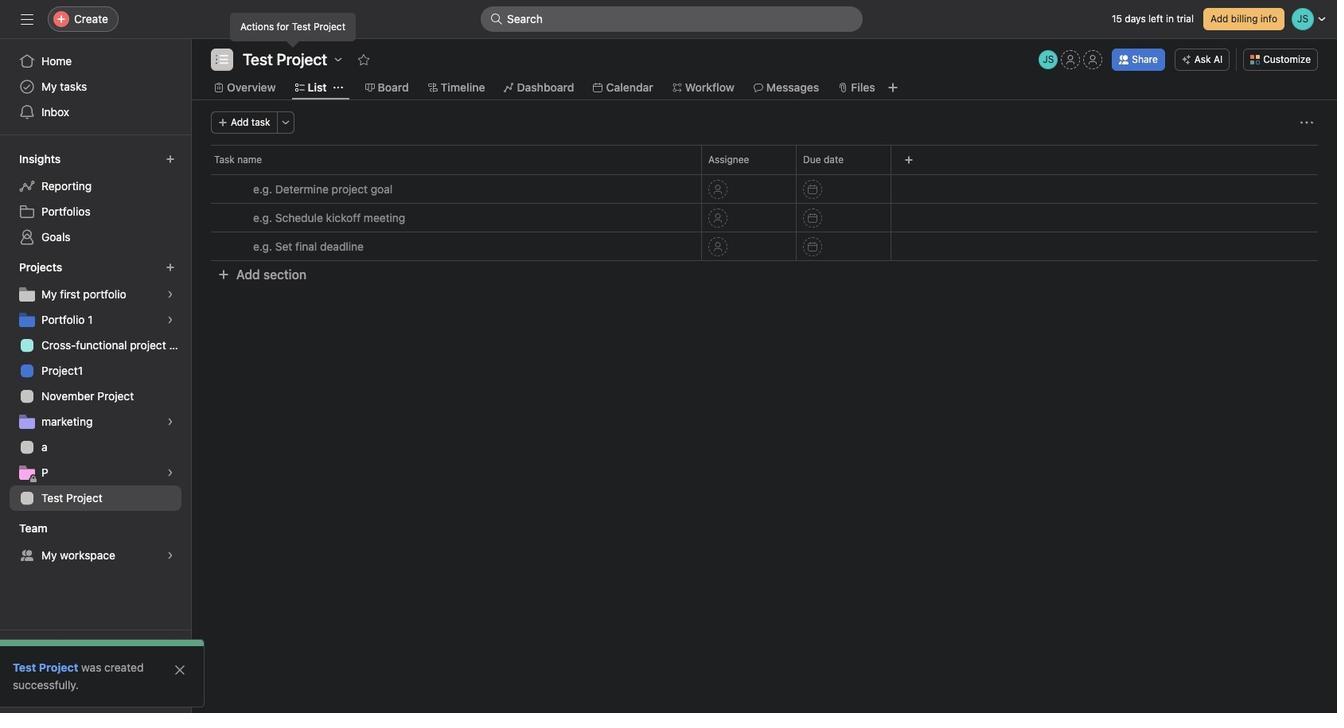 Task type: vqa. For each thing, say whether or not it's contained in the screenshot.
us corresponding to the top Get us back on track LINK
no



Task type: describe. For each thing, give the bounding box(es) containing it.
see details, my workspace image
[[166, 551, 175, 560]]

hide sidebar image
[[21, 13, 33, 25]]

see details, my first portfolio image
[[166, 290, 175, 299]]

insights element
[[0, 145, 191, 253]]

teams element
[[0, 514, 191, 572]]

see details, portfolio 1 image
[[166, 315, 175, 325]]

prominent image
[[490, 13, 503, 25]]

add to starred image
[[357, 53, 370, 66]]



Task type: locate. For each thing, give the bounding box(es) containing it.
manage project members image
[[1039, 50, 1058, 69]]

add tab image
[[886, 81, 899, 94]]

see details, marketing image
[[166, 417, 175, 427]]

new insights image
[[166, 154, 175, 164]]

global element
[[0, 39, 191, 135]]

tooltip
[[231, 14, 355, 45]]

list image
[[216, 53, 228, 66]]

list box
[[481, 6, 863, 32]]

new project or portfolio image
[[166, 263, 175, 272]]

more actions image
[[281, 118, 290, 127]]

row
[[192, 145, 1337, 174], [211, 174, 1318, 175], [192, 174, 1337, 204], [192, 203, 1337, 232], [192, 232, 1337, 261]]

projects element
[[0, 253, 191, 514]]

add field image
[[904, 155, 914, 165]]

more actions image
[[1301, 116, 1313, 129]]

see details, p image
[[166, 468, 175, 478]]

tab actions image
[[333, 83, 343, 92]]

close image
[[174, 664, 186, 677]]



